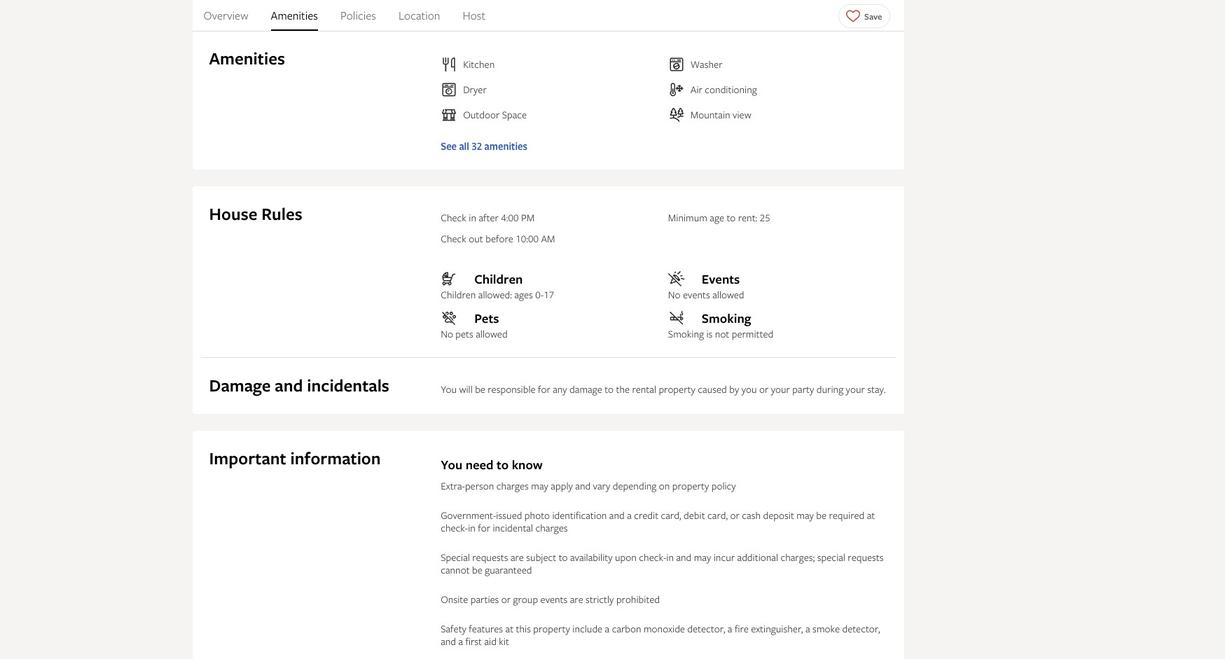Task type: vqa. For each thing, say whether or not it's contained in the screenshot.
Show next card icon at the bottom of page
no



Task type: locate. For each thing, give the bounding box(es) containing it.
washer
[[690, 58, 722, 71]]

check for check in after 4:00 pm
[[441, 211, 466, 224]]

no left pets on the left of page
[[441, 327, 453, 341]]

safety
[[441, 622, 466, 636]]

or
[[759, 383, 769, 396], [730, 509, 740, 522], [501, 593, 511, 606]]

0 horizontal spatial for
[[478, 521, 490, 535]]

for left any
[[538, 383, 550, 396]]

allowed for events
[[712, 288, 744, 301]]

you
[[441, 383, 457, 396], [441, 456, 462, 474]]

or left group
[[501, 593, 511, 606]]

overview link
[[203, 0, 248, 31]]

1 horizontal spatial no
[[668, 288, 680, 301]]

location
[[399, 8, 440, 23]]

your left party
[[771, 383, 790, 396]]

1 vertical spatial are
[[570, 593, 583, 606]]

at left this
[[505, 622, 513, 636]]

strictly
[[586, 593, 614, 606]]

2 check from the top
[[441, 232, 466, 245]]

at right required
[[867, 509, 875, 522]]

1 vertical spatial you
[[441, 456, 462, 474]]

1 horizontal spatial or
[[730, 509, 740, 522]]

0 vertical spatial charges
[[496, 479, 529, 493]]

charges inside government-issued photo identification and a credit card, debit card, or cash deposit may be required at check-in for incidental charges
[[535, 521, 568, 535]]

1 vertical spatial be
[[816, 509, 827, 522]]

0 vertical spatial in
[[469, 211, 476, 224]]

your
[[771, 383, 790, 396], [846, 383, 865, 396]]

smoking
[[702, 310, 751, 327], [668, 327, 704, 341]]

amenities
[[271, 8, 318, 23], [209, 47, 285, 70]]

0 vertical spatial no
[[668, 288, 680, 301]]

you up extra-
[[441, 456, 462, 474]]

0 horizontal spatial your
[[771, 383, 790, 396]]

0 horizontal spatial check-
[[441, 521, 468, 535]]

in
[[469, 211, 476, 224], [468, 521, 475, 535], [666, 551, 674, 564]]

1 horizontal spatial for
[[538, 383, 550, 396]]

a inside government-issued photo identification and a credit card, debit card, or cash deposit may be required at check-in for incidental charges
[[627, 509, 632, 522]]

2 horizontal spatial or
[[759, 383, 769, 396]]

1 vertical spatial or
[[730, 509, 740, 522]]

1 detector, from the left
[[687, 622, 725, 636]]

a left credit
[[627, 509, 632, 522]]

may left apply
[[531, 479, 548, 493]]

1 vertical spatial may
[[797, 509, 814, 522]]

may left incur
[[694, 551, 711, 564]]

ages
[[514, 288, 533, 301]]

features
[[469, 622, 503, 636]]

1 horizontal spatial allowed
[[712, 288, 744, 301]]

1 vertical spatial for
[[478, 521, 490, 535]]

or left 'cash'
[[730, 509, 740, 522]]

check left out
[[441, 232, 466, 245]]

check left after
[[441, 211, 466, 224]]

smoking down the no events allowed
[[702, 310, 751, 327]]

0 vertical spatial at
[[867, 509, 875, 522]]

and left 'first'
[[441, 635, 456, 648]]

0 vertical spatial or
[[759, 383, 769, 396]]

4:00
[[501, 211, 519, 224]]

1 horizontal spatial at
[[867, 509, 875, 522]]

0 horizontal spatial card,
[[661, 509, 681, 522]]

smoking is not permitted
[[668, 327, 773, 341]]

list containing overview
[[192, 0, 904, 31]]

allowed up not on the right of page
[[712, 288, 744, 301]]

children for children
[[474, 271, 523, 288]]

the
[[616, 383, 630, 396]]

are inside the special requests are subject to availability upon check-in and may incur additional charges; special requests cannot be guaranteed
[[511, 551, 524, 564]]

2 vertical spatial may
[[694, 551, 711, 564]]

0 horizontal spatial requests
[[472, 551, 508, 564]]

are
[[511, 551, 524, 564], [570, 593, 583, 606]]

2 vertical spatial property
[[533, 622, 570, 636]]

and right damage
[[275, 374, 303, 397]]

0 vertical spatial amenities
[[271, 8, 318, 23]]

0 horizontal spatial detector,
[[687, 622, 725, 636]]

1 horizontal spatial your
[[846, 383, 865, 396]]

children left the allowed:
[[441, 288, 476, 301]]

1 horizontal spatial card,
[[707, 509, 728, 522]]

a
[[627, 509, 632, 522], [605, 622, 610, 636], [728, 622, 732, 636], [806, 622, 810, 636], [458, 635, 463, 648]]

see all 32 amenities
[[441, 140, 527, 153]]

amenities down overview on the top left of the page
[[209, 47, 285, 70]]

0 vertical spatial you
[[441, 383, 457, 396]]

amenities link
[[271, 0, 318, 31]]

a left carbon
[[605, 622, 610, 636]]

smoking left is
[[668, 327, 704, 341]]

0 horizontal spatial are
[[511, 551, 524, 564]]

1 vertical spatial allowed
[[476, 327, 508, 341]]

kit
[[499, 635, 509, 648]]

you for you will be responsible for any damage to the rental property caused by you or your party during your stay.
[[441, 383, 457, 396]]

1 horizontal spatial events
[[683, 288, 710, 301]]

1 check from the top
[[441, 211, 466, 224]]

0 vertical spatial for
[[538, 383, 550, 396]]

events up is
[[683, 288, 710, 301]]

for left issued
[[478, 521, 490, 535]]

in down government-issued photo identification and a credit card, debit card, or cash deposit may be required at check-in for incidental charges
[[666, 551, 674, 564]]

a left 'first'
[[458, 635, 463, 648]]

damage
[[209, 374, 271, 397]]

your left stay.
[[846, 383, 865, 396]]

property
[[659, 383, 695, 396], [672, 479, 709, 493], [533, 622, 570, 636]]

subject
[[526, 551, 556, 564]]

0 vertical spatial check-
[[441, 521, 468, 535]]

depending
[[613, 479, 657, 493]]

no for events
[[668, 288, 680, 301]]

1 vertical spatial no
[[441, 327, 453, 341]]

to right subject
[[559, 551, 568, 564]]

be left required
[[816, 509, 827, 522]]

am
[[541, 232, 555, 245]]

be right cannot
[[472, 563, 482, 577]]

and left vary
[[575, 479, 591, 493]]

1 vertical spatial at
[[505, 622, 513, 636]]

are left strictly at the bottom
[[570, 593, 583, 606]]

for
[[538, 383, 550, 396], [478, 521, 490, 535]]

1 vertical spatial events
[[540, 593, 568, 606]]

2 horizontal spatial may
[[797, 509, 814, 522]]

1 vertical spatial check-
[[639, 551, 666, 564]]

2 requests from the left
[[848, 551, 884, 564]]

kitchen
[[463, 58, 495, 71]]

identification
[[552, 509, 607, 522]]

children down check out before 10:00 am
[[474, 271, 523, 288]]

0 horizontal spatial may
[[531, 479, 548, 493]]

property right rental
[[659, 383, 695, 396]]

required
[[829, 509, 864, 522]]

0 horizontal spatial no
[[441, 327, 453, 341]]

be right will
[[475, 383, 485, 396]]

damage and incidentals
[[209, 374, 389, 397]]

0 horizontal spatial allowed
[[476, 327, 508, 341]]

card,
[[661, 509, 681, 522], [707, 509, 728, 522]]

1 vertical spatial check
[[441, 232, 466, 245]]

card, right debit
[[707, 509, 728, 522]]

pets
[[474, 310, 499, 327]]

0 horizontal spatial events
[[540, 593, 568, 606]]

2 card, from the left
[[707, 509, 728, 522]]

check- inside the special requests are subject to availability upon check-in and may incur additional charges; special requests cannot be guaranteed
[[639, 551, 666, 564]]

aid
[[484, 635, 497, 648]]

0 horizontal spatial or
[[501, 593, 511, 606]]

charges;
[[781, 551, 815, 564]]

check-
[[441, 521, 468, 535], [639, 551, 666, 564]]

1 horizontal spatial may
[[694, 551, 711, 564]]

will
[[459, 383, 473, 396]]

government-
[[441, 509, 496, 522]]

1 vertical spatial in
[[468, 521, 475, 535]]

in inside government-issued photo identification and a credit card, debit card, or cash deposit may be required at check-in for incidental charges
[[468, 521, 475, 535]]

1 card, from the left
[[661, 509, 681, 522]]

house
[[209, 203, 257, 226]]

may inside the special requests are subject to availability upon check-in and may incur additional charges; special requests cannot be guaranteed
[[694, 551, 711, 564]]

special
[[817, 551, 845, 564]]

mountain view
[[690, 108, 751, 121]]

allowed right pets on the left of page
[[476, 327, 508, 341]]

a left 'smoke'
[[806, 622, 810, 636]]

requests
[[472, 551, 508, 564], [848, 551, 884, 564]]

card, left debit
[[661, 509, 681, 522]]

house rules
[[209, 203, 302, 226]]

detector, left fire
[[687, 622, 725, 636]]

0 vertical spatial check
[[441, 211, 466, 224]]

carbon
[[612, 622, 641, 636]]

property right this
[[533, 622, 570, 636]]

extra-
[[441, 479, 465, 493]]

to inside the special requests are subject to availability upon check-in and may incur additional charges; special requests cannot be guaranteed
[[559, 551, 568, 564]]

children allowed: ages 0-17
[[441, 288, 554, 301]]

amenities left policies link
[[271, 8, 318, 23]]

1 vertical spatial charges
[[535, 521, 568, 535]]

safety features at this property include a carbon monoxide detector, a fire extinguisher, a smoke detector, and a first aid kit
[[441, 622, 880, 648]]

check- up special
[[441, 521, 468, 535]]

in left after
[[469, 211, 476, 224]]

fire
[[735, 622, 749, 636]]

1 horizontal spatial detector,
[[842, 622, 880, 636]]

2 vertical spatial be
[[472, 563, 482, 577]]

and left credit
[[609, 509, 625, 522]]

special requests are subject to availability upon check-in and may incur additional charges; special requests cannot be guaranteed
[[441, 551, 884, 577]]

debit
[[684, 509, 705, 522]]

may right 'deposit'
[[797, 509, 814, 522]]

conditioning
[[705, 83, 757, 96]]

mountain
[[690, 108, 730, 121]]

0 vertical spatial are
[[511, 551, 524, 564]]

1 horizontal spatial check-
[[639, 551, 666, 564]]

list
[[192, 0, 904, 31]]

2 you from the top
[[441, 456, 462, 474]]

1 horizontal spatial charges
[[535, 521, 568, 535]]

no left events
[[668, 288, 680, 301]]

1 you from the top
[[441, 383, 457, 396]]

0 vertical spatial may
[[531, 479, 548, 493]]

allowed for pets
[[476, 327, 508, 341]]

are left subject
[[511, 551, 524, 564]]

responsible
[[488, 383, 535, 396]]

0 vertical spatial allowed
[[712, 288, 744, 301]]

charges up subject
[[535, 521, 568, 535]]

events right group
[[540, 593, 568, 606]]

information
[[290, 447, 381, 470]]

0 vertical spatial events
[[683, 288, 710, 301]]

in up special
[[468, 521, 475, 535]]

10:00
[[516, 232, 539, 245]]

check- right the upon
[[639, 551, 666, 564]]

detector, right 'smoke'
[[842, 622, 880, 636]]

0 horizontal spatial at
[[505, 622, 513, 636]]

property right on
[[672, 479, 709, 493]]

and inside the special requests are subject to availability upon check-in and may incur additional charges; special requests cannot be guaranteed
[[676, 551, 692, 564]]

0 horizontal spatial charges
[[496, 479, 529, 493]]

location link
[[399, 0, 440, 31]]

to
[[727, 211, 736, 224], [605, 383, 614, 396], [497, 456, 509, 474], [559, 551, 568, 564]]

see all 32 amenities button
[[441, 140, 887, 153]]

and left incur
[[676, 551, 692, 564]]

1 horizontal spatial requests
[[848, 551, 884, 564]]

check in after 4:00 pm
[[441, 211, 535, 224]]

at inside government-issued photo identification and a credit card, debit card, or cash deposit may be required at check-in for incidental charges
[[867, 509, 875, 522]]

to right age on the right top
[[727, 211, 736, 224]]

children
[[474, 271, 523, 288], [441, 288, 476, 301]]

during
[[817, 383, 843, 396]]

charges down the 'know'
[[496, 479, 529, 493]]

include
[[572, 622, 602, 636]]

2 vertical spatial in
[[666, 551, 674, 564]]

for inside government-issued photo identification and a credit card, debit card, or cash deposit may be required at check-in for incidental charges
[[478, 521, 490, 535]]

you left will
[[441, 383, 457, 396]]

know
[[512, 456, 543, 474]]

or right you
[[759, 383, 769, 396]]

before
[[486, 232, 513, 245]]

check for check out before 10:00 am
[[441, 232, 466, 245]]

1 horizontal spatial are
[[570, 593, 583, 606]]



Task type: describe. For each thing, give the bounding box(es) containing it.
outdoor
[[463, 108, 500, 121]]

is
[[706, 327, 713, 341]]

and inside safety features at this property include a carbon monoxide detector, a fire extinguisher, a smoke detector, and a first aid kit
[[441, 635, 456, 648]]

be inside government-issued photo identification and a credit card, debit card, or cash deposit may be required at check-in for incidental charges
[[816, 509, 827, 522]]

guaranteed
[[485, 563, 532, 577]]

check- inside government-issued photo identification and a credit card, debit card, or cash deposit may be required at check-in for incidental charges
[[441, 521, 468, 535]]

host link
[[463, 0, 485, 31]]

1 vertical spatial property
[[672, 479, 709, 493]]

air conditioning
[[690, 83, 757, 96]]

smoking for smoking
[[702, 310, 751, 327]]

minimum age to rent: 25
[[668, 211, 770, 224]]

air
[[690, 83, 702, 96]]

and inside government-issued photo identification and a credit card, debit card, or cash deposit may be required at check-in for incidental charges
[[609, 509, 625, 522]]

policies link
[[340, 0, 376, 31]]

see
[[441, 140, 457, 153]]

may inside government-issued photo identification and a credit card, debit card, or cash deposit may be required at check-in for incidental charges
[[797, 509, 814, 522]]

minimum
[[668, 211, 707, 224]]

be inside the special requests are subject to availability upon check-in and may incur additional charges; special requests cannot be guaranteed
[[472, 563, 482, 577]]

upon
[[615, 551, 637, 564]]

to right need
[[497, 456, 509, 474]]

extra-person charges may apply and vary depending on property policy
[[441, 479, 736, 493]]

policy
[[711, 479, 736, 493]]

25
[[760, 211, 770, 224]]

outdoor space
[[463, 108, 527, 121]]

apply
[[551, 479, 573, 493]]

allowed:
[[478, 288, 512, 301]]

caused
[[698, 383, 727, 396]]

property inside safety features at this property include a carbon monoxide detector, a fire extinguisher, a smoke detector, and a first aid kit
[[533, 622, 570, 636]]

out
[[469, 232, 483, 245]]

all
[[459, 140, 469, 153]]

amenities
[[484, 140, 527, 153]]

view
[[733, 108, 751, 121]]

after
[[479, 211, 499, 224]]

in inside the special requests are subject to availability upon check-in and may incur additional charges; special requests cannot be guaranteed
[[666, 551, 674, 564]]

any
[[553, 383, 567, 396]]

or inside government-issued photo identification and a credit card, debit card, or cash deposit may be required at check-in for incidental charges
[[730, 509, 740, 522]]

special
[[441, 551, 470, 564]]

extinguisher,
[[751, 622, 803, 636]]

you for you need to know
[[441, 456, 462, 474]]

important
[[209, 447, 286, 470]]

32
[[472, 140, 482, 153]]

0 vertical spatial property
[[659, 383, 695, 396]]

availability
[[570, 551, 613, 564]]

government-issued photo identification and a credit card, debit card, or cash deposit may be required at check-in for incidental charges
[[441, 509, 875, 535]]

0 vertical spatial be
[[475, 383, 485, 396]]

at inside safety features at this property include a carbon monoxide detector, a fire extinguisher, a smoke detector, and a first aid kit
[[505, 622, 513, 636]]

stay.
[[867, 383, 886, 396]]

on
[[659, 479, 670, 493]]

0-
[[535, 288, 544, 301]]

2 detector, from the left
[[842, 622, 880, 636]]

1 requests from the left
[[472, 551, 508, 564]]

incidental
[[493, 521, 533, 535]]

rules
[[261, 203, 302, 226]]

this
[[516, 622, 531, 636]]

policies
[[340, 8, 376, 23]]

monoxide
[[644, 622, 685, 636]]

age
[[710, 211, 724, 224]]

children for children allowed: ages 0-17
[[441, 288, 476, 301]]

first
[[465, 635, 482, 648]]

1 vertical spatial amenities
[[209, 47, 285, 70]]

parties
[[470, 593, 499, 606]]

to left the
[[605, 383, 614, 396]]

onsite
[[441, 593, 468, 606]]

rent:
[[738, 211, 757, 224]]

2 vertical spatial or
[[501, 593, 511, 606]]

space
[[502, 108, 527, 121]]

a left fire
[[728, 622, 732, 636]]

smoking for smoking is not permitted
[[668, 327, 704, 341]]

pm
[[521, 211, 535, 224]]

rental
[[632, 383, 656, 396]]

by
[[729, 383, 739, 396]]

you
[[742, 383, 757, 396]]

you need to know
[[441, 456, 543, 474]]

additional
[[737, 551, 778, 564]]

no pets allowed
[[441, 327, 508, 341]]

save
[[864, 10, 882, 22]]

issued
[[496, 509, 522, 522]]

overview
[[203, 8, 248, 23]]

host
[[463, 8, 485, 23]]

2 your from the left
[[846, 383, 865, 396]]

smoke
[[813, 622, 840, 636]]

cannot
[[441, 563, 470, 577]]

no for pets
[[441, 327, 453, 341]]

save button
[[838, 4, 890, 28]]

events
[[702, 271, 740, 288]]

need
[[466, 456, 494, 474]]

damage
[[570, 383, 602, 396]]

prohibited
[[616, 593, 660, 606]]

deposit
[[763, 509, 794, 522]]

cash
[[742, 509, 761, 522]]

1 your from the left
[[771, 383, 790, 396]]

vary
[[593, 479, 610, 493]]

dryer
[[463, 83, 487, 96]]

permitted
[[732, 327, 773, 341]]

check out before 10:00 am
[[441, 232, 555, 245]]



